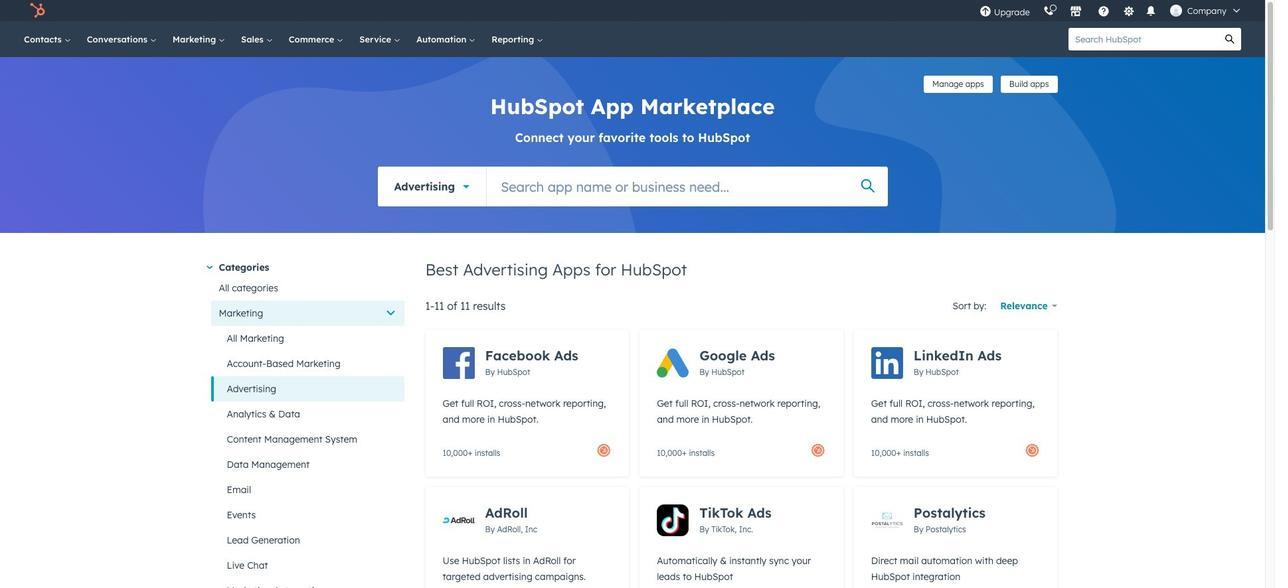 Task type: describe. For each thing, give the bounding box(es) containing it.
caret image
[[206, 266, 212, 269]]

Search HubSpot search field
[[1069, 28, 1219, 50]]

marketplaces image
[[1070, 6, 1082, 18]]

jacob simon image
[[1170, 5, 1182, 17]]

Search app name or business need... search field
[[487, 167, 888, 207]]



Task type: vqa. For each thing, say whether or not it's contained in the screenshot.
Search app name or business need... search field
yes



Task type: locate. For each thing, give the bounding box(es) containing it.
menu
[[973, 0, 1249, 21]]



